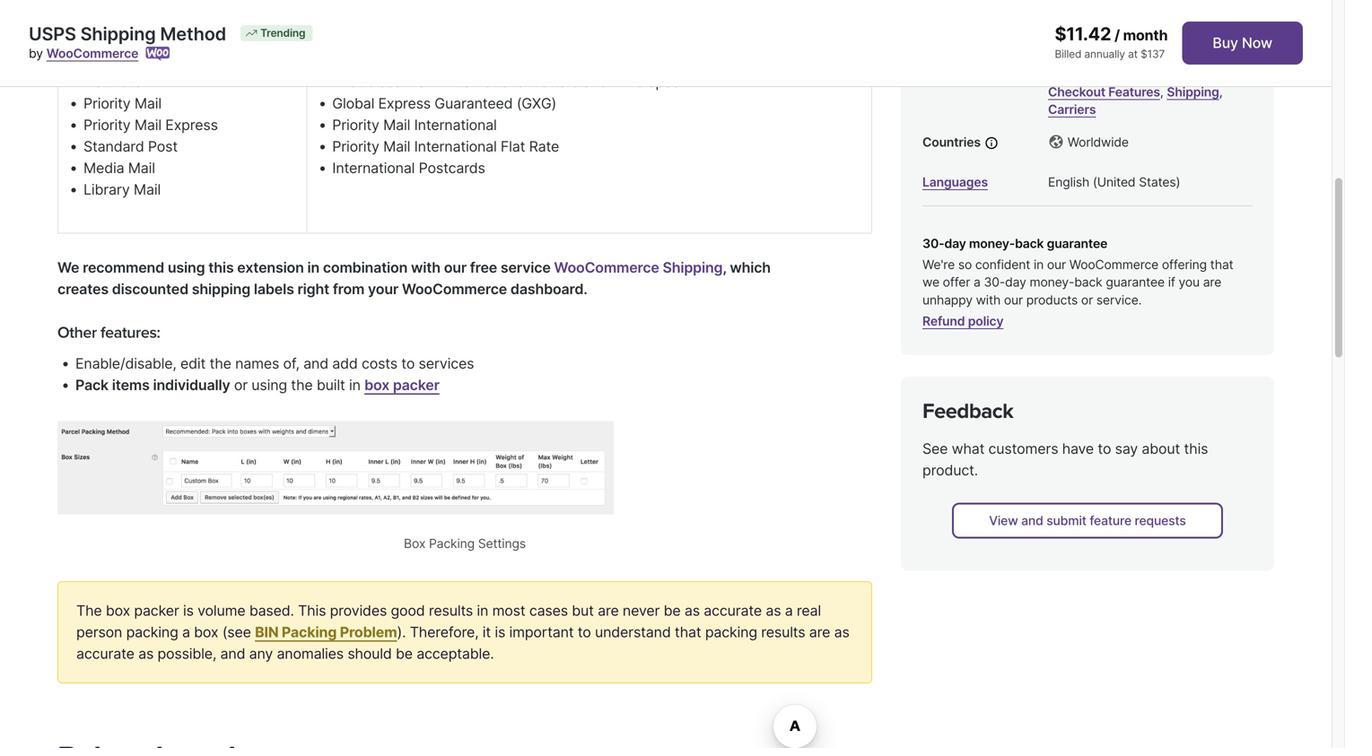 Task type: describe. For each thing, give the bounding box(es) containing it.
person
[[76, 624, 122, 641]]

0 horizontal spatial the
[[210, 355, 231, 373]]

packing inside the box packer is volume based. this provides good results in most cases but are never be as accurate as a real person packing a box (see
[[126, 624, 178, 641]]

bin packing problem
[[255, 624, 397, 641]]

individually
[[153, 377, 230, 394]]

that inside 30-day money-back guarantee we're so confident in our woocommerce offering that we offer a 30-day money-back guarantee if you are unhappy with our products or service. refund policy
[[1211, 257, 1234, 273]]

rate inside the first class mail® international letters and envelopes global express guaranteed (gxg) priority mail international priority mail international flat rate international postcards
[[529, 138, 560, 155]]

buy now
[[1213, 34, 1273, 52]]

mail®
[[406, 73, 442, 91]]

, shipping , carriers
[[1049, 84, 1223, 117]]

or inside 30-day money-back guarantee we're so confident in our woocommerce offering that we offer a 30-day money-back guarantee if you are unhappy with our products or service. refund policy
[[1082, 293, 1094, 308]]

0 horizontal spatial by
[[29, 46, 43, 61]]

languages
[[923, 175, 989, 190]]

possible,
[[158, 645, 217, 663]]

$11.42
[[1055, 23, 1112, 45]]

policy
[[969, 314, 1004, 329]]

you
[[1179, 275, 1200, 290]]

fulfillment
[[1126, 49, 1188, 65]]

30-day money-back guarantee we're so confident in our woocommerce offering that we offer a 30-day money-back guarantee if you are unhappy with our products or service. refund policy
[[923, 236, 1234, 329]]

first for first class mail® international letters and envelopes global express guaranteed (gxg) priority mail international priority mail international flat rate international postcards
[[332, 73, 362, 91]]

this inside 'see what customers have to say about this product.'
[[1185, 440, 1209, 458]]

carriers
[[1049, 102, 1097, 117]]

are inside "). therefore, it is important to understand that packing results are as accurate as possible, and any anomalies should be acceptable."
[[810, 624, 831, 641]]

buy now link
[[1183, 22, 1304, 65]]

$137
[[1141, 48, 1166, 61]]

product.
[[923, 462, 979, 479]]

requests
[[1135, 514, 1187, 529]]

billed
[[1055, 48, 1082, 61]]

edit
[[181, 355, 206, 373]]

international down the global
[[332, 159, 415, 177]]

features:
[[101, 323, 160, 343]]

month
[[1124, 26, 1169, 44]]

that inside "). therefore, it is important to understand that packing results are as accurate as possible, and any anomalies should be acceptable."
[[675, 624, 702, 641]]

and inside cart and checkout features
[[1193, 67, 1216, 82]]

results for in
[[429, 602, 473, 620]]

express for mail
[[165, 116, 218, 134]]

1 vertical spatial box
[[106, 602, 130, 620]]

0 vertical spatial using
[[168, 259, 205, 276]]

usps shipping method
[[29, 23, 226, 45]]

understand
[[595, 624, 671, 641]]

most
[[493, 602, 526, 620]]

flat inside the first class mail® international letters and envelopes global express guaranteed (gxg) priority mail international priority mail international flat rate international postcards
[[501, 138, 526, 155]]

if
[[1169, 275, 1176, 290]]

and inside "). therefore, it is important to understand that packing results are as accurate as possible, and any anomalies should be acceptable."
[[220, 645, 245, 663]]

important
[[510, 624, 574, 641]]

we
[[57, 259, 79, 276]]

shipping rates at checkout link
[[1049, 49, 1247, 82]]

service.
[[1097, 293, 1142, 308]]

class for mail®
[[365, 73, 402, 91]]

0 vertical spatial this
[[208, 259, 234, 276]]

packing for settings
[[429, 536, 475, 552]]

1 horizontal spatial a
[[785, 602, 793, 620]]

0 horizontal spatial our
[[444, 259, 467, 276]]

anomalies
[[277, 645, 344, 663]]

$11.42 / month billed annually at $137
[[1055, 23, 1169, 61]]

enable/disable, edit the names of, and add costs to services pack items individually or using the built in box packer
[[75, 355, 474, 394]]

letters
[[532, 73, 579, 91]]

names
[[235, 355, 279, 373]]

cart and checkout features
[[1049, 67, 1216, 100]]

woocommerce inside the woocommerce extensions , developed by woo ,
[[1049, 14, 1141, 29]]

it
[[483, 624, 491, 641]]

in inside 30-day money-back guarantee we're so confident in our woocommerce offering that we offer a 30-day money-back guarantee if you are unhappy with our products or service. refund policy
[[1034, 257, 1044, 273]]

using inside enable/disable, edit the names of, and add costs to services pack items individually or using the built in box packer
[[252, 377, 287, 394]]

woocommerce extensions link
[[1049, 14, 1209, 29]]

method
[[160, 23, 226, 45]]

1 vertical spatial money-
[[1030, 275, 1075, 290]]

in inside the box packer is volume based. this provides good results in most cases but are never be as accurate as a real person packing a box (see
[[477, 602, 489, 620]]

and inside the first class mail® international letters and envelopes global express guaranteed (gxg) priority mail international priority mail international flat rate international postcards
[[583, 73, 608, 91]]

customers
[[989, 440, 1059, 458]]

products
[[1027, 293, 1079, 308]]

the
[[76, 602, 102, 620]]

0 vertical spatial with
[[411, 259, 441, 276]]

shipping, delivery and fulfillment link
[[1049, 32, 1222, 65]]

carriers link
[[1049, 102, 1097, 117]]

woocommerce shipping link
[[554, 259, 723, 276]]

combination
[[323, 259, 408, 276]]

woocommerce extensions , developed by woo ,
[[1049, 14, 1212, 47]]

buy
[[1213, 34, 1239, 52]]

and right view
[[1022, 514, 1044, 529]]

packer inside the box packer is volume based. this provides good results in most cases but are never be as accurate as a real person packing a box (see
[[134, 602, 179, 620]]

we're
[[923, 257, 955, 273]]

feedback
[[923, 399, 1014, 425]]

1 horizontal spatial our
[[1005, 293, 1024, 308]]

shipping rates at checkout
[[1049, 49, 1247, 82]]

envelopes
[[612, 73, 680, 91]]

extension
[[237, 259, 304, 276]]

labels
[[254, 280, 294, 298]]

annually
[[1085, 48, 1126, 61]]

arrow trend up image
[[244, 26, 259, 40]]

accurate inside "). therefore, it is important to understand that packing results are as accurate as possible, and any anomalies should be acceptable."
[[76, 645, 135, 663]]

by inside the woocommerce extensions , developed by woo ,
[[1115, 32, 1130, 47]]

volume
[[198, 602, 246, 620]]

). therefore, it is important to understand that packing results are as accurate as possible, and any anomalies should be acceptable.
[[76, 624, 850, 663]]

languages link
[[923, 175, 989, 190]]

developed
[[1049, 32, 1112, 47]]

other features:
[[57, 323, 160, 343]]

packer inside enable/disable, edit the names of, and add costs to services pack items individually or using the built in box packer
[[393, 377, 440, 394]]

developed by woocommerce image
[[146, 47, 170, 61]]

2 vertical spatial a
[[182, 624, 190, 641]]

/
[[1115, 26, 1121, 44]]

creates discounted
[[57, 280, 189, 298]]

bin
[[255, 624, 279, 641]]

offering
[[1163, 257, 1208, 273]]

woocommerce up dashboard.
[[554, 259, 660, 276]]

to inside 'see what customers have to say about this product.'
[[1098, 440, 1112, 458]]

view and submit feature requests link
[[953, 503, 1224, 539]]

right
[[298, 280, 330, 298]]

accurate inside the box packer is volume based. this provides good results in most cases but are never be as accurate as a real person packing a box (see
[[704, 602, 762, 620]]

are inside the box packer is volume based. this provides good results in most cases but are never be as accurate as a real person packing a box (see
[[598, 602, 619, 620]]

provides
[[330, 602, 387, 620]]

1 vertical spatial day
[[1006, 275, 1027, 290]]

at inside $11.42 / month billed annually at $137
[[1129, 48, 1138, 61]]

0 vertical spatial back
[[1016, 236, 1045, 251]]

global
[[332, 95, 375, 112]]

problem
[[340, 624, 397, 641]]

what
[[952, 440, 985, 458]]

real
[[797, 602, 822, 620]]

international up the postcards
[[414, 138, 497, 155]]



Task type: vqa. For each thing, say whether or not it's contained in the screenshot.
Search image
no



Task type: locate. For each thing, give the bounding box(es) containing it.
a up possible,
[[182, 624, 190, 641]]

free
[[470, 259, 498, 276]]

express down mail®
[[378, 95, 431, 112]]

0 horizontal spatial packing
[[126, 624, 178, 641]]

woocommerce inside 30-day money-back guarantee we're so confident in our woocommerce offering that we offer a 30-day money-back guarantee if you are unhappy with our products or service. refund policy
[[1070, 257, 1159, 273]]

guarantee up the products
[[1048, 236, 1108, 251]]

first class flat rate priority mail priority mail express standard post media mail library mail
[[84, 51, 218, 198]]

using up shipping
[[168, 259, 205, 276]]

1 vertical spatial that
[[675, 624, 702, 641]]

class inside first class flat rate priority mail priority mail express standard post media mail library mail
[[117, 51, 153, 69]]

worldwide
[[1065, 135, 1129, 150]]

the right edit
[[210, 355, 231, 373]]

never
[[623, 602, 660, 620]]

first down usps shipping method
[[84, 51, 113, 69]]

0 horizontal spatial be
[[396, 645, 413, 663]]

2 horizontal spatial box
[[365, 377, 390, 394]]

cart
[[1164, 67, 1190, 82]]

checkout inside shipping rates at checkout
[[1100, 67, 1157, 82]]

guaranteed
[[435, 95, 513, 112]]

a inside 30-day money-back guarantee we're so confident in our woocommerce offering that we offer a 30-day money-back guarantee if you are unhappy with our products or service. refund policy
[[974, 275, 981, 290]]

pack
[[75, 377, 109, 394]]

0 horizontal spatial accurate
[[76, 645, 135, 663]]

domestic
[[152, 16, 213, 30]]

shipping inside , shipping , carriers
[[1168, 84, 1220, 100]]

we recommend using this extension in combination with
[[57, 259, 444, 276]]

0 vertical spatial guarantee
[[1048, 236, 1108, 251]]

express
[[378, 95, 431, 112], [165, 116, 218, 134]]

packing for problem
[[282, 624, 337, 641]]

refund
[[923, 314, 966, 329]]

1 vertical spatial 30-
[[985, 275, 1006, 290]]

woocommerce up the service.
[[1070, 257, 1159, 273]]

in up right
[[308, 259, 320, 276]]

1 horizontal spatial is
[[495, 624, 506, 641]]

states)
[[1140, 175, 1181, 190]]

at down the annually
[[1085, 67, 1097, 82]]

shipping inside shipping rates at checkout
[[1194, 49, 1247, 65]]

that right offering
[[1211, 257, 1234, 273]]

international up guaranteed
[[446, 73, 529, 91]]

woocommerce down free
[[402, 280, 507, 298]]

shipping down shipping,
[[1194, 49, 1247, 65]]

, inside , which creates discounted shipping labels right from your woocommerce dashboard.
[[723, 259, 727, 276]]

1 horizontal spatial using
[[252, 377, 287, 394]]

woocommerce link
[[46, 46, 139, 61]]

service
[[501, 259, 551, 276]]

0 horizontal spatial express
[[165, 116, 218, 134]]

are inside 30-day money-back guarantee we're so confident in our woocommerce offering that we offer a 30-day money-back guarantee if you are unhappy with our products or service. refund policy
[[1204, 275, 1222, 290]]

shipping up woocommerce link
[[80, 23, 156, 45]]

the down of,
[[291, 377, 313, 394]]

1 vertical spatial flat
[[501, 138, 526, 155]]

and up shipping link at top
[[1193, 67, 1216, 82]]

shipping down cart
[[1168, 84, 1220, 100]]

media
[[84, 159, 124, 177]]

to left say
[[1098, 440, 1112, 458]]

shipping left which
[[663, 259, 723, 276]]

0 horizontal spatial at
[[1085, 67, 1097, 82]]

1 horizontal spatial or
[[1082, 293, 1094, 308]]

0 horizontal spatial rate
[[112, 73, 142, 91]]

english (united states)
[[1049, 175, 1181, 190]]

1 vertical spatial is
[[495, 624, 506, 641]]

0 vertical spatial at
[[1129, 48, 1138, 61]]

money- up confident
[[970, 236, 1016, 251]]

delivery
[[1049, 49, 1098, 65]]

0 horizontal spatial money-
[[970, 236, 1016, 251]]

30- up we're
[[923, 236, 945, 251]]

guarantee
[[1048, 236, 1108, 251], [1107, 275, 1165, 290]]

our
[[1048, 257, 1067, 273], [444, 259, 467, 276], [1005, 293, 1024, 308]]

day up so
[[945, 236, 967, 251]]

money- up the products
[[1030, 275, 1075, 290]]

submit
[[1047, 514, 1087, 529]]

items
[[112, 377, 150, 394]]

2 packing from the left
[[706, 624, 758, 641]]

flat down (gxg)
[[501, 138, 526, 155]]

and down (see
[[220, 645, 245, 663]]

0 horizontal spatial back
[[1016, 236, 1045, 251]]

0 vertical spatial that
[[1211, 257, 1234, 273]]

be
[[664, 602, 681, 620], [396, 645, 413, 663]]

in inside enable/disable, edit the names of, and add costs to services pack items individually or using the built in box packer
[[349, 377, 361, 394]]

0 horizontal spatial packing
[[282, 624, 337, 641]]

checkout up the 'carriers'
[[1049, 84, 1106, 100]]

are right you
[[1204, 275, 1222, 290]]

1 horizontal spatial at
[[1129, 48, 1138, 61]]

cart and checkout features link
[[1049, 67, 1216, 100]]

1 vertical spatial with
[[977, 293, 1001, 308]]

box
[[404, 536, 426, 552]]

1 vertical spatial rate
[[529, 138, 560, 155]]

are
[[1204, 275, 1222, 290], [598, 602, 619, 620], [810, 624, 831, 641]]

1 horizontal spatial be
[[664, 602, 681, 620]]

class inside the first class mail® international letters and envelopes global express guaranteed (gxg) priority mail international priority mail international flat rate international postcards
[[365, 73, 402, 91]]

0 vertical spatial day
[[945, 236, 967, 251]]

accurate down person
[[76, 645, 135, 663]]

0 vertical spatial results
[[429, 602, 473, 620]]

to inside "). therefore, it is important to understand that packing results are as accurate as possible, and any anomalies should be acceptable."
[[578, 624, 591, 641]]

first up the global
[[332, 73, 362, 91]]

2 vertical spatial are
[[810, 624, 831, 641]]

and inside enable/disable, edit the names of, and add costs to services pack items individually or using the built in box packer
[[304, 355, 329, 373]]

at inside shipping rates at checkout
[[1085, 67, 1097, 82]]

and right letters
[[583, 73, 608, 91]]

1 vertical spatial this
[[1185, 440, 1209, 458]]

2 horizontal spatial to
[[1098, 440, 1112, 458]]

unhappy
[[923, 293, 973, 308]]

rate
[[112, 73, 142, 91], [529, 138, 560, 155]]

0 horizontal spatial packer
[[134, 602, 179, 620]]

1 horizontal spatial class
[[365, 73, 402, 91]]

box
[[365, 377, 390, 394], [106, 602, 130, 620], [194, 624, 219, 641]]

that
[[1211, 257, 1234, 273], [675, 624, 702, 641]]

express inside first class flat rate priority mail priority mail express standard post media mail library mail
[[165, 116, 218, 134]]

day down confident
[[1006, 275, 1027, 290]]

class for flat
[[117, 51, 153, 69]]

box packer link
[[365, 377, 440, 394]]

packer down services
[[393, 377, 440, 394]]

2 horizontal spatial are
[[1204, 275, 1222, 290]]

rate down woocommerce link
[[112, 73, 142, 91]]

,
[[1209, 14, 1212, 29], [1160, 32, 1163, 47], [1188, 49, 1194, 65], [1161, 84, 1164, 100], [1220, 84, 1223, 100], [723, 259, 727, 276]]

express inside the first class mail® international letters and envelopes global express guaranteed (gxg) priority mail international priority mail international flat rate international postcards
[[378, 95, 431, 112]]

in down add
[[349, 377, 361, 394]]

1 horizontal spatial day
[[1006, 275, 1027, 290]]

1 vertical spatial are
[[598, 602, 619, 620]]

1 vertical spatial using
[[252, 377, 287, 394]]

refund policy link
[[923, 314, 1004, 329]]

shipping
[[80, 23, 156, 45], [1194, 49, 1247, 65], [1168, 84, 1220, 100], [663, 259, 723, 276]]

using down names
[[252, 377, 287, 394]]

accurate left real
[[704, 602, 762, 620]]

and
[[1100, 49, 1123, 65], [1193, 67, 1216, 82], [583, 73, 608, 91], [304, 355, 329, 373], [1022, 514, 1044, 529], [220, 645, 245, 663]]

now
[[1243, 34, 1273, 52]]

0 horizontal spatial to
[[402, 355, 415, 373]]

by woocommerce
[[29, 46, 139, 61]]

packing inside "). therefore, it is important to understand that packing results are as accurate as possible, and any anomalies should be acceptable."
[[706, 624, 758, 641]]

1 packing from the left
[[126, 624, 178, 641]]

with inside 30-day money-back guarantee we're so confident in our woocommerce offering that we offer a 30-day money-back guarantee if you are unhappy with our products or service. refund policy
[[977, 293, 1001, 308]]

1 vertical spatial packer
[[134, 602, 179, 620]]

to up box packer link
[[402, 355, 415, 373]]

0 vertical spatial the
[[210, 355, 231, 373]]

1 vertical spatial guarantee
[[1107, 275, 1165, 290]]

first inside the first class mail® international letters and envelopes global express guaranteed (gxg) priority mail international priority mail international flat rate international postcards
[[332, 73, 362, 91]]

1 vertical spatial or
[[234, 377, 248, 394]]

acceptable.
[[417, 645, 494, 663]]

1 vertical spatial packing
[[282, 624, 337, 641]]

0 horizontal spatial using
[[168, 259, 205, 276]]

see what customers have to say about this product.
[[923, 440, 1209, 479]]

first inside first class flat rate priority mail priority mail express standard post media mail library mail
[[84, 51, 113, 69]]

flat
[[84, 73, 108, 91], [501, 138, 526, 155]]

0 horizontal spatial or
[[234, 377, 248, 394]]

30- down confident
[[985, 275, 1006, 290]]

international down guaranteed
[[414, 116, 497, 134]]

0 horizontal spatial first
[[84, 51, 113, 69]]

0 vertical spatial or
[[1082, 293, 1094, 308]]

0 vertical spatial 30-
[[923, 236, 945, 251]]

results for are
[[762, 624, 806, 641]]

woocommerce inside , which creates discounted shipping labels right from your woocommerce dashboard.
[[402, 280, 507, 298]]

your
[[368, 280, 399, 298]]

results up therefore,
[[429, 602, 473, 620]]

0 horizontal spatial this
[[208, 259, 234, 276]]

is for it
[[495, 624, 506, 641]]

this
[[298, 602, 326, 620]]

class
[[117, 51, 153, 69], [365, 73, 402, 91]]

this up shipping
[[208, 259, 234, 276]]

shipping link
[[1168, 84, 1220, 100]]

class up the global
[[365, 73, 402, 91]]

(gxg)
[[517, 95, 557, 112]]

are down real
[[810, 624, 831, 641]]

0 horizontal spatial 30-
[[923, 236, 945, 251]]

0 vertical spatial class
[[117, 51, 153, 69]]

1 horizontal spatial packing
[[429, 536, 475, 552]]

based.
[[249, 602, 294, 620]]

0 vertical spatial checkout
[[1100, 67, 1157, 82]]

0 vertical spatial express
[[378, 95, 431, 112]]

our left free
[[444, 259, 467, 276]]

a
[[974, 275, 981, 290], [785, 602, 793, 620], [182, 624, 190, 641]]

is for packer
[[183, 602, 194, 620]]

be inside "). therefore, it is important to understand that packing results are as accurate as possible, and any anomalies should be acceptable."
[[396, 645, 413, 663]]

post
[[148, 138, 178, 155]]

box down costs
[[365, 377, 390, 394]]

our down confident
[[1005, 293, 1024, 308]]

1 horizontal spatial the
[[291, 377, 313, 394]]

at down "woo"
[[1129, 48, 1138, 61]]

, down cart
[[1161, 84, 1164, 100]]

be inside the box packer is volume based. this provides good results in most cases but are never be as accurate as a real person packing a box (see
[[664, 602, 681, 620]]

day
[[945, 236, 967, 251], [1006, 275, 1027, 290]]

class down usps shipping method
[[117, 51, 153, 69]]

0 horizontal spatial with
[[411, 259, 441, 276]]

0 horizontal spatial that
[[675, 624, 702, 641]]

1 vertical spatial a
[[785, 602, 793, 620]]

be right "never"
[[664, 602, 681, 620]]

is left volume
[[183, 602, 194, 620]]

1 vertical spatial back
[[1075, 275, 1103, 290]]

is right the it
[[495, 624, 506, 641]]

a left real
[[785, 602, 793, 620]]

checkout up features
[[1100, 67, 1157, 82]]

0 vertical spatial rate
[[112, 73, 142, 91]]

1 horizontal spatial with
[[977, 293, 1001, 308]]

to inside enable/disable, edit the names of, and add costs to services pack items individually or using the built in box packer
[[402, 355, 415, 373]]

but
[[572, 602, 594, 620]]

features
[[1109, 84, 1161, 100]]

recommend
[[83, 259, 164, 276]]

box down volume
[[194, 624, 219, 641]]

is inside the box packer is volume based. this provides good results in most cases but are never be as accurate as a real person packing a box (see
[[183, 602, 194, 620]]

0 vertical spatial be
[[664, 602, 681, 620]]

flat down woocommerce link
[[84, 73, 108, 91]]

0 vertical spatial are
[[1204, 275, 1222, 290]]

back
[[1016, 236, 1045, 251], [1075, 275, 1103, 290]]

to down the but
[[578, 624, 591, 641]]

rate inside first class flat rate priority mail priority mail express standard post media mail library mail
[[112, 73, 142, 91]]

box inside enable/disable, edit the names of, and add costs to services pack items individually or using the built in box packer
[[365, 377, 390, 394]]

any
[[249, 645, 273, 663]]

results inside the box packer is volume based. this provides good results in most cases but are never be as accurate as a real person packing a box (see
[[429, 602, 473, 620]]

with left free
[[411, 259, 441, 276]]

0 vertical spatial money-
[[970, 236, 1016, 251]]

packing up anomalies at the left bottom of page
[[282, 624, 337, 641]]

1 horizontal spatial money-
[[1030, 275, 1075, 290]]

by
[[1115, 32, 1130, 47], [29, 46, 43, 61]]

1 vertical spatial to
[[1098, 440, 1112, 458]]

first for first class flat rate priority mail priority mail express standard post media mail library mail
[[84, 51, 113, 69]]

1 horizontal spatial back
[[1075, 275, 1103, 290]]

box up person
[[106, 602, 130, 620]]

1 horizontal spatial flat
[[501, 138, 526, 155]]

back up the service.
[[1075, 275, 1103, 290]]

1 vertical spatial accurate
[[76, 645, 135, 663]]

and down developed by woo link
[[1100, 49, 1123, 65]]

using
[[168, 259, 205, 276], [252, 377, 287, 394]]

first class mail® international letters and envelopes global express guaranteed (gxg) priority mail international priority mail international flat rate international postcards
[[332, 73, 680, 177]]

).
[[397, 624, 406, 641]]

0 vertical spatial to
[[402, 355, 415, 373]]

1 horizontal spatial rate
[[529, 138, 560, 155]]

feature
[[1090, 514, 1132, 529]]

0 horizontal spatial a
[[182, 624, 190, 641]]

enable/disable,
[[75, 355, 177, 373]]

are right the but
[[598, 602, 619, 620]]

or down names
[[234, 377, 248, 394]]

woocommerce
[[1049, 14, 1141, 29], [46, 46, 139, 61], [1070, 257, 1159, 273], [554, 259, 660, 276], [402, 280, 507, 298]]

1 horizontal spatial this
[[1185, 440, 1209, 458]]

or inside enable/disable, edit the names of, and add costs to services pack items individually or using the built in box packer
[[234, 377, 248, 394]]

0 vertical spatial packer
[[393, 377, 440, 394]]

woocommerce down usps shipping method
[[46, 46, 139, 61]]

the
[[210, 355, 231, 373], [291, 377, 313, 394]]

and inside shipping, delivery and fulfillment
[[1100, 49, 1123, 65]]

express up post
[[165, 116, 218, 134]]

1 horizontal spatial 30-
[[985, 275, 1006, 290]]

2 horizontal spatial a
[[974, 275, 981, 290]]

2 horizontal spatial our
[[1048, 257, 1067, 273]]

, up shipping,
[[1209, 14, 1212, 29]]

guarantee up the service.
[[1107, 275, 1165, 290]]

rate down (gxg)
[[529, 138, 560, 155]]

this right about at the right of page
[[1185, 440, 1209, 458]]

that right "understand"
[[675, 624, 702, 641]]

shipping
[[192, 280, 251, 298]]

usps
[[29, 23, 76, 45]]

, up the $137
[[1160, 32, 1163, 47]]

1 vertical spatial express
[[165, 116, 218, 134]]

, down shipping,
[[1188, 49, 1194, 65]]

which
[[730, 259, 771, 276]]

or left the service.
[[1082, 293, 1094, 308]]

english
[[1049, 175, 1090, 190]]

packer
[[393, 377, 440, 394], [134, 602, 179, 620]]

have
[[1063, 440, 1095, 458]]

woocommerce up developed by woo link
[[1049, 14, 1141, 29]]

1 horizontal spatial that
[[1211, 257, 1234, 273]]

checkout inside cart and checkout features
[[1049, 84, 1106, 100]]

1 horizontal spatial accurate
[[704, 602, 762, 620]]

in right confident
[[1034, 257, 1044, 273]]

and right of,
[[304, 355, 329, 373]]

0 horizontal spatial box
[[106, 602, 130, 620]]

1 horizontal spatial box
[[194, 624, 219, 641]]

0 vertical spatial first
[[84, 51, 113, 69]]

0 horizontal spatial results
[[429, 602, 473, 620]]

2 vertical spatial box
[[194, 624, 219, 641]]

, down 'buy'
[[1220, 84, 1223, 100]]

0 vertical spatial is
[[183, 602, 194, 620]]

confident
[[976, 257, 1031, 273]]

1 vertical spatial at
[[1085, 67, 1097, 82]]

accurate
[[704, 602, 762, 620], [76, 645, 135, 663]]

, left which
[[723, 259, 727, 276]]

offer
[[943, 275, 971, 290]]

is inside "). therefore, it is important to understand that packing results are as accurate as possible, and any anomalies should be acceptable."
[[495, 624, 506, 641]]

back up confident
[[1016, 236, 1045, 251]]

with up policy
[[977, 293, 1001, 308]]

1 horizontal spatial express
[[378, 95, 431, 112]]

results down real
[[762, 624, 806, 641]]

be down ).
[[396, 645, 413, 663]]

express for global
[[378, 95, 431, 112]]

from
[[333, 280, 365, 298]]

money-
[[970, 236, 1016, 251], [1030, 275, 1075, 290]]

costs
[[362, 355, 398, 373]]

0 horizontal spatial is
[[183, 602, 194, 620]]

1 horizontal spatial to
[[578, 624, 591, 641]]

0 vertical spatial accurate
[[704, 602, 762, 620]]

0 horizontal spatial day
[[945, 236, 967, 251]]

0 horizontal spatial flat
[[84, 73, 108, 91]]

in up the it
[[477, 602, 489, 620]]

woo
[[1133, 32, 1160, 47]]

1 horizontal spatial results
[[762, 624, 806, 641]]

results inside "). therefore, it is important to understand that packing results are as accurate as possible, and any anomalies should be acceptable."
[[762, 624, 806, 641]]

packing right box
[[429, 536, 475, 552]]

packer up possible,
[[134, 602, 179, 620]]

a right offer
[[974, 275, 981, 290]]

1 vertical spatial first
[[332, 73, 362, 91]]

flat inside first class flat rate priority mail priority mail express standard post media mail library mail
[[84, 73, 108, 91]]

trending
[[260, 26, 306, 40]]

our up the products
[[1048, 257, 1067, 273]]



